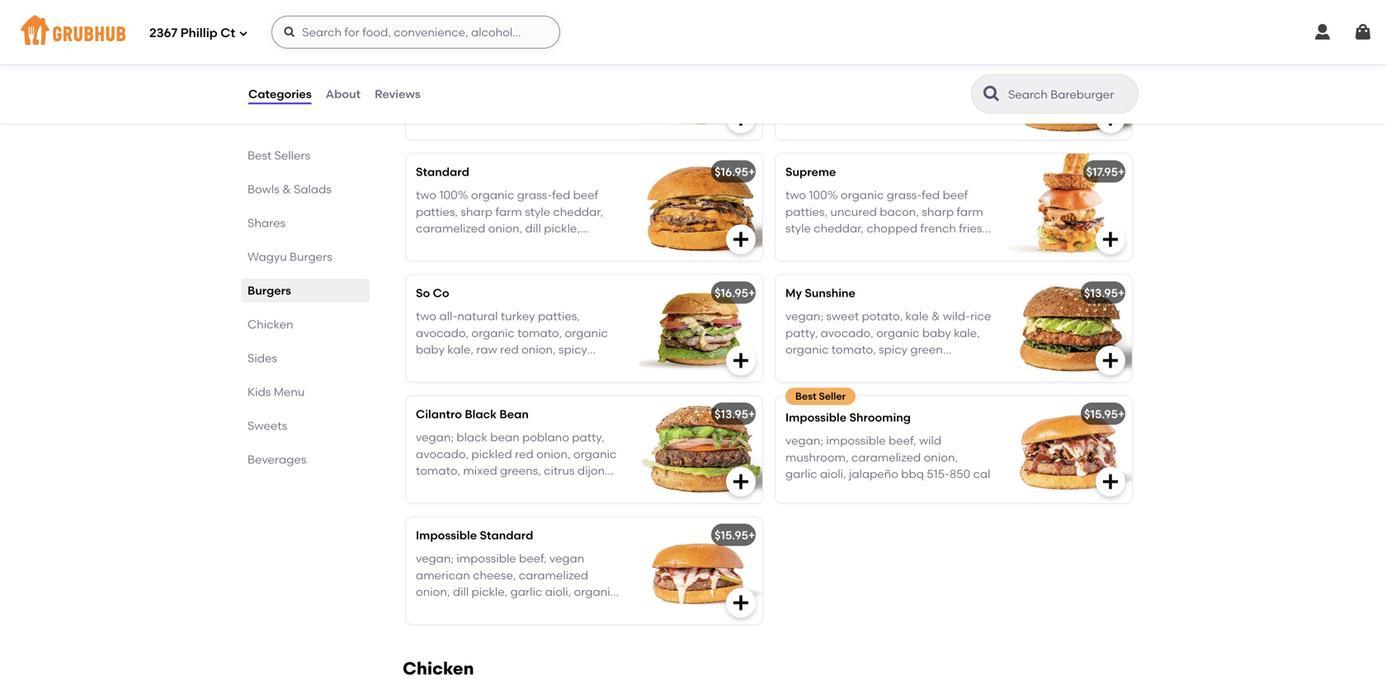 Task type: describe. For each thing, give the bounding box(es) containing it.
organic up the raw
[[471, 326, 515, 340]]

2367 phillip ct
[[149, 26, 235, 41]]

avocado, for vegan; black bean poblano patty, avocado, pickled red onion, organic tomato, mixed greens, citrus dijon (510-850 cal)
[[416, 448, 469, 462]]

bbq
[[901, 468, 924, 482]]

pickle,
[[472, 586, 508, 600]]

wagyu burgers tab
[[248, 248, 363, 266]]

best sellers tab
[[248, 147, 363, 164]]

$17.95 +
[[1087, 165, 1125, 179]]

impossible for impossible standard
[[416, 529, 477, 543]]

$16.95 + for my sunshine
[[715, 286, 755, 300]]

850 inside vegan; black bean poblano patty, avocado, pickled red onion, organic tomato, mixed greens, citrus dijon (510-850 cal)
[[443, 481, 464, 495]]

1 horizontal spatial $15.95 +
[[1084, 408, 1125, 422]]

svg image inside main navigation navigation
[[283, 26, 296, 39]]

tomato, inside vegan; black bean poblano patty, avocado, pickled red onion, organic tomato, mixed greens, citrus dijon (510-850 cal)
[[416, 464, 460, 478]]

dijon
[[578, 464, 605, 478]]

reviews
[[375, 87, 421, 101]]

garlic inside vegan; impossible beef, vegan american cheese, caramelized onion, dill pickle, garlic aioli, organic ketchup (440-780 cal)
[[510, 586, 542, 600]]

search icon image
[[982, 84, 1002, 104]]

1 vertical spatial standard
[[480, 529, 533, 543]]

main navigation navigation
[[0, 0, 1386, 64]]

sides tab
[[248, 350, 363, 367]]

citrus
[[544, 464, 575, 478]]

patties,
[[538, 310, 580, 324]]

vegan
[[549, 552, 584, 566]]

aioli, inside the vegan; impossible beef, wild mushroom, caramelized onion, garlic aioli, jalapeño bbq 515-850 cal
[[820, 468, 846, 482]]

wagyu burgers
[[248, 250, 332, 264]]

shrooming
[[850, 411, 911, 425]]

onion, inside the vegan; impossible beef, wild mushroom, caramelized onion, garlic aioli, jalapeño bbq 515-850 cal
[[924, 451, 958, 465]]

potato,
[[862, 310, 903, 324]]

cilantro black bean
[[416, 408, 529, 422]]

bowls
[[248, 182, 280, 196]]

impossible for impossible shrooming
[[786, 411, 847, 425]]

+ for so co
[[748, 286, 755, 300]]

$13.95 + for vegan; sweet potato, kale & wild-rice patty, avocado, organic baby kale, organic tomato, spicy green goddess (495-835 cal)
[[1084, 286, 1125, 300]]

black
[[457, 431, 488, 445]]

wagyu
[[248, 250, 287, 264]]

standard image
[[639, 154, 762, 261]]

bean
[[500, 408, 529, 422]]

green for organic
[[910, 343, 943, 357]]

sweet
[[826, 310, 859, 324]]

kale, inside vegan; sweet potato, kale & wild-rice patty, avocado, organic baby kale, organic tomato, spicy green goddess (495-835 cal)
[[954, 326, 980, 340]]

wild-
[[943, 310, 970, 324]]

poblano
[[522, 431, 569, 445]]

835
[[865, 360, 885, 374]]

best seller
[[795, 391, 846, 403]]

caramelized inside vegan; impossible beef, vegan american cheese, caramelized onion, dill pickle, garlic aioli, organic ketchup (440-780 cal)
[[519, 569, 588, 583]]

mushroom,
[[786, 451, 849, 465]]

raw
[[476, 343, 497, 357]]

my sunshine image
[[1008, 275, 1132, 382]]

spicy for organic
[[559, 343, 587, 357]]

1 vertical spatial $15.95 +
[[715, 529, 755, 543]]

my sunshine
[[786, 286, 856, 300]]

cal) inside vegan; impossible beef, vegan american cheese, caramelized onion, dill pickle, garlic aioli, organic ketchup (440-780 cal)
[[515, 602, 537, 616]]

$16.95 for supreme
[[715, 165, 748, 179]]

organic inside vegan; impossible beef, vegan american cheese, caramelized onion, dill pickle, garlic aioli, organic ketchup (440-780 cal)
[[574, 586, 617, 600]]

vegan; impossible beef, wild mushroom, caramelized onion, garlic aioli, jalapeño bbq 515-850 cal
[[786, 434, 991, 482]]

organic down potato,
[[876, 326, 920, 340]]

vegan; impossible beef, vegan american cheese, caramelized onion, dill pickle, garlic aioli, organic ketchup (440-780 cal)
[[416, 552, 617, 616]]

dill
[[453, 586, 469, 600]]

kids
[[248, 385, 271, 399]]

515-
[[927, 468, 950, 482]]

$13.95 for vegan; sweet potato, kale & wild-rice patty, avocado, organic baby kale, organic tomato, spicy green goddess (495-835 cal)
[[1084, 286, 1118, 300]]

850 inside the vegan; impossible beef, wild mushroom, caramelized onion, garlic aioli, jalapeño bbq 515-850 cal
[[950, 468, 971, 482]]

bowls & salads
[[248, 182, 332, 196]]

organic inside vegan; black bean poblano patty, avocado, pickled red onion, organic tomato, mixed greens, citrus dijon (510-850 cal)
[[574, 448, 617, 462]]

wild
[[919, 434, 942, 448]]

so
[[416, 286, 430, 300]]

tomato, inside vegan; sweet potato, kale & wild-rice patty, avocado, organic baby kale, organic tomato, spicy green goddess (495-835 cal)
[[832, 343, 876, 357]]

patty, inside vegan; sweet potato, kale & wild-rice patty, avocado, organic baby kale, organic tomato, spicy green goddess (495-835 cal)
[[786, 326, 818, 340]]

turkey
[[501, 310, 535, 324]]

shares tab
[[248, 215, 363, 232]]

shares
[[248, 216, 286, 230]]

onion, inside vegan; black bean poblano patty, avocado, pickled red onion, organic tomato, mixed greens, citrus dijon (510-850 cal)
[[536, 448, 571, 462]]

reviews button
[[374, 64, 421, 124]]

ct
[[221, 26, 235, 41]]

cilantro
[[416, 408, 462, 422]]

black
[[465, 408, 497, 422]]

aioli, inside vegan; impossible beef, vegan american cheese, caramelized onion, dill pickle, garlic aioli, organic ketchup (440-780 cal)
[[545, 586, 571, 600]]

seller
[[819, 391, 846, 403]]

+ for my sunshine
[[1118, 286, 1125, 300]]

goddess for organic
[[786, 360, 833, 374]]

cheese,
[[473, 569, 516, 583]]

two
[[416, 310, 437, 324]]

1 vertical spatial $15.95
[[715, 529, 748, 543]]

supreme image
[[1008, 154, 1132, 261]]

bean
[[490, 431, 520, 445]]

beverages
[[248, 453, 306, 467]]

(440-
[[464, 602, 493, 616]]

caramelized inside the vegan; impossible beef, wild mushroom, caramelized onion, garlic aioli, jalapeño bbq 515-850 cal
[[852, 451, 921, 465]]

the national image
[[1008, 32, 1132, 140]]

americana
[[416, 44, 479, 58]]

impossible shrooming image
[[1008, 396, 1132, 504]]

vegan; for vegan; impossible beef, wild mushroom, caramelized onion, garlic aioli, jalapeño bbq 515-850 cal
[[786, 434, 824, 448]]

about button
[[325, 64, 361, 124]]

beef, for impossible standard
[[519, 552, 547, 566]]

supreme
[[786, 165, 836, 179]]

sweets tab
[[248, 418, 363, 435]]

two all-natural turkey patties, avocado, organic tomato, organic baby kale, raw red onion, spicy green goddess (805-1145 cal)
[[416, 310, 608, 374]]

american
[[416, 569, 470, 583]]

(495-
[[836, 360, 865, 374]]

greens,
[[500, 464, 541, 478]]

ketchup
[[416, 602, 462, 616]]

vegan; for vegan; black bean poblano patty, avocado, pickled red onion, organic tomato, mixed greens, citrus dijon (510-850 cal)
[[416, 431, 454, 445]]

Search for food, convenience, alcohol... search field
[[272, 16, 560, 49]]

menu
[[274, 385, 305, 399]]

kids menu
[[248, 385, 305, 399]]

spicy for avocado,
[[879, 343, 908, 357]]

beef, for impossible shrooming
[[889, 434, 916, 448]]

+ for impossible standard
[[748, 529, 755, 543]]

& inside tab
[[282, 182, 291, 196]]

my
[[786, 286, 802, 300]]

jalapeño
[[849, 468, 899, 482]]

goddess for red
[[451, 360, 499, 374]]

$17.95
[[1087, 165, 1118, 179]]

sellers
[[274, 149, 310, 163]]

(510-
[[416, 481, 443, 495]]



Task type: vqa. For each thing, say whether or not it's contained in the screenshot.
'Ct'
yes



Task type: locate. For each thing, give the bounding box(es) containing it.
0 horizontal spatial beef,
[[519, 552, 547, 566]]

1 horizontal spatial kale,
[[954, 326, 980, 340]]

red inside two all-natural turkey patties, avocado, organic tomato, organic baby kale, raw red onion, spicy green goddess (805-1145 cal)
[[500, 343, 519, 357]]

0 vertical spatial kale,
[[954, 326, 980, 340]]

1 horizontal spatial garlic
[[786, 468, 817, 482]]

americana button
[[406, 32, 762, 140]]

1 vertical spatial garlic
[[510, 586, 542, 600]]

beef, inside vegan; impossible beef, vegan american cheese, caramelized onion, dill pickle, garlic aioli, organic ketchup (440-780 cal)
[[519, 552, 547, 566]]

1 vertical spatial caramelized
[[519, 569, 588, 583]]

1 $16.95 + from the top
[[715, 165, 755, 179]]

avocado, down sweet
[[821, 326, 874, 340]]

2 vertical spatial tomato,
[[416, 464, 460, 478]]

impossible shrooming
[[786, 411, 911, 425]]

$15.95
[[1084, 408, 1118, 422], [715, 529, 748, 543]]

1 horizontal spatial 850
[[950, 468, 971, 482]]

& right bowls
[[282, 182, 291, 196]]

chicken inside tab
[[248, 318, 293, 332]]

garlic inside the vegan; impossible beef, wild mushroom, caramelized onion, garlic aioli, jalapeño bbq 515-850 cal
[[786, 468, 817, 482]]

goddess down the raw
[[451, 360, 499, 374]]

0 horizontal spatial impossible
[[457, 552, 516, 566]]

red up greens,
[[515, 448, 534, 462]]

1 vertical spatial green
[[416, 360, 449, 374]]

1 vertical spatial beef,
[[519, 552, 547, 566]]

1 $16.95 from the top
[[715, 165, 748, 179]]

vegan; sweet potato, kale & wild-rice patty, avocado, organic baby kale, organic tomato, spicy green goddess (495-835 cal)
[[786, 310, 991, 374]]

onion, inside two all-natural turkey patties, avocado, organic tomato, organic baby kale, raw red onion, spicy green goddess (805-1145 cal)
[[522, 343, 556, 357]]

& right kale
[[932, 310, 940, 324]]

0 horizontal spatial chicken
[[248, 318, 293, 332]]

spicy
[[559, 343, 587, 357], [879, 343, 908, 357]]

impossible up cheese,
[[457, 552, 516, 566]]

1 vertical spatial chicken
[[403, 659, 474, 680]]

baby down two
[[416, 343, 445, 357]]

chicken tab
[[248, 316, 363, 333]]

0 horizontal spatial 850
[[443, 481, 464, 495]]

1 horizontal spatial $15.95
[[1084, 408, 1118, 422]]

0 horizontal spatial &
[[282, 182, 291, 196]]

0 vertical spatial red
[[500, 343, 519, 357]]

goddess inside vegan; sweet potato, kale & wild-rice patty, avocado, organic baby kale, organic tomato, spicy green goddess (495-835 cal)
[[786, 360, 833, 374]]

1 horizontal spatial impossible
[[786, 411, 847, 425]]

0 vertical spatial standard
[[416, 165, 469, 179]]

sides
[[248, 352, 277, 366]]

all-
[[439, 310, 457, 324]]

0 vertical spatial &
[[282, 182, 291, 196]]

+ for supreme
[[1118, 165, 1125, 179]]

$13.95
[[1084, 286, 1118, 300], [715, 408, 748, 422]]

cilantro black bean image
[[639, 396, 762, 504]]

impossible for caramelized
[[826, 434, 886, 448]]

0 horizontal spatial impossible
[[416, 529, 477, 543]]

0 vertical spatial impossible
[[826, 434, 886, 448]]

garlic
[[786, 468, 817, 482], [510, 586, 542, 600]]

garlic up the 780
[[510, 586, 542, 600]]

1 horizontal spatial spicy
[[879, 343, 908, 357]]

green up 'cilantro'
[[416, 360, 449, 374]]

best sellers
[[248, 149, 310, 163]]

$16.95 left "supreme"
[[715, 165, 748, 179]]

cal) right the 780
[[515, 602, 537, 616]]

1 horizontal spatial patty,
[[786, 326, 818, 340]]

1 horizontal spatial impossible
[[826, 434, 886, 448]]

$16.95 left my
[[715, 286, 748, 300]]

cal) right the 1145
[[556, 360, 577, 374]]

0 horizontal spatial best
[[248, 149, 272, 163]]

vegan; inside the vegan; impossible beef, wild mushroom, caramelized onion, garlic aioli, jalapeño bbq 515-850 cal
[[786, 434, 824, 448]]

0 vertical spatial $15.95
[[1084, 408, 1118, 422]]

about
[[326, 87, 361, 101]]

onion, inside vegan; impossible beef, vegan american cheese, caramelized onion, dill pickle, garlic aioli, organic ketchup (440-780 cal)
[[416, 586, 450, 600]]

tomato,
[[518, 326, 562, 340], [832, 343, 876, 357], [416, 464, 460, 478]]

0 horizontal spatial garlic
[[510, 586, 542, 600]]

1 horizontal spatial goddess
[[786, 360, 833, 374]]

burgers up burgers tab
[[290, 250, 332, 264]]

$16.95 + left "supreme"
[[715, 165, 755, 179]]

$13.95 +
[[1084, 286, 1125, 300], [715, 408, 755, 422]]

cal) inside two all-natural turkey patties, avocado, organic tomato, organic baby kale, raw red onion, spicy green goddess (805-1145 cal)
[[556, 360, 577, 374]]

780
[[493, 602, 513, 616]]

vegan; for vegan; sweet potato, kale & wild-rice patty, avocado, organic baby kale, organic tomato, spicy green goddess (495-835 cal)
[[786, 310, 824, 324]]

kale, left the raw
[[447, 343, 474, 357]]

kids menu tab
[[248, 384, 363, 401]]

chicken
[[248, 318, 293, 332], [403, 659, 474, 680]]

1 vertical spatial red
[[515, 448, 534, 462]]

organic
[[471, 326, 515, 340], [565, 326, 608, 340], [876, 326, 920, 340], [786, 343, 829, 357], [574, 448, 617, 462], [574, 586, 617, 600]]

beverages tab
[[248, 451, 363, 469]]

spicy inside vegan; sweet potato, kale & wild-rice patty, avocado, organic baby kale, organic tomato, spicy green goddess (495-835 cal)
[[879, 343, 908, 357]]

1 vertical spatial baby
[[416, 343, 445, 357]]

Search Bareburger search field
[[1007, 87, 1133, 102]]

0 horizontal spatial baby
[[416, 343, 445, 357]]

0 horizontal spatial aioli,
[[545, 586, 571, 600]]

tomato, inside two all-natural turkey patties, avocado, organic tomato, organic baby kale, raw red onion, spicy green goddess (805-1145 cal)
[[518, 326, 562, 340]]

sunshine
[[805, 286, 856, 300]]

$16.95 for my sunshine
[[715, 286, 748, 300]]

caramelized up jalapeño
[[852, 451, 921, 465]]

burgers inside 'tab'
[[290, 250, 332, 264]]

best left sellers
[[248, 149, 272, 163]]

cal) right 835
[[888, 360, 909, 374]]

garlic down mushroom,
[[786, 468, 817, 482]]

vegan; up mushroom,
[[786, 434, 824, 448]]

1 vertical spatial impossible
[[457, 552, 516, 566]]

cal) down mixed
[[467, 481, 488, 495]]

organic up dijon
[[574, 448, 617, 462]]

0 vertical spatial burgers
[[290, 250, 332, 264]]

$13.95 + for vegan; black bean poblano patty, avocado, pickled red onion, organic tomato, mixed greens, citrus dijon (510-850 cal)
[[715, 408, 755, 422]]

best
[[248, 149, 272, 163], [795, 391, 817, 403]]

kale,
[[954, 326, 980, 340], [447, 343, 474, 357]]

impossible
[[786, 411, 847, 425], [416, 529, 477, 543]]

0 vertical spatial beef,
[[889, 434, 916, 448]]

standard
[[416, 165, 469, 179], [480, 529, 533, 543]]

$16.95
[[715, 165, 748, 179], [715, 286, 748, 300]]

0 horizontal spatial spicy
[[559, 343, 587, 357]]

chicken up the sides
[[248, 318, 293, 332]]

salads
[[294, 182, 332, 196]]

red up (805-
[[500, 343, 519, 357]]

spicy up 835
[[879, 343, 908, 357]]

beef,
[[889, 434, 916, 448], [519, 552, 547, 566]]

1 vertical spatial impossible
[[416, 529, 477, 543]]

1 vertical spatial aioli,
[[545, 586, 571, 600]]

onion, up the 1145
[[522, 343, 556, 357]]

0 horizontal spatial goddess
[[451, 360, 499, 374]]

goddess up the 'best seller'
[[786, 360, 833, 374]]

0 vertical spatial $13.95
[[1084, 286, 1118, 300]]

1 vertical spatial &
[[932, 310, 940, 324]]

green
[[910, 343, 943, 357], [416, 360, 449, 374]]

2 goddess from the left
[[786, 360, 833, 374]]

vegan; inside vegan; impossible beef, vegan american cheese, caramelized onion, dill pickle, garlic aioli, organic ketchup (440-780 cal)
[[416, 552, 454, 566]]

svg image for supreme
[[1101, 230, 1121, 250]]

0 vertical spatial impossible
[[786, 411, 847, 425]]

1 vertical spatial $13.95
[[715, 408, 748, 422]]

impossible inside vegan; impossible beef, vegan american cheese, caramelized onion, dill pickle, garlic aioli, organic ketchup (440-780 cal)
[[457, 552, 516, 566]]

2 spicy from the left
[[879, 343, 908, 357]]

0 vertical spatial caramelized
[[852, 451, 921, 465]]

0 vertical spatial $16.95
[[715, 165, 748, 179]]

patty, up dijon
[[572, 431, 605, 445]]

1145
[[531, 360, 553, 374]]

1 horizontal spatial green
[[910, 343, 943, 357]]

1 vertical spatial best
[[795, 391, 817, 403]]

best for best sellers
[[248, 149, 272, 163]]

0 horizontal spatial $13.95 +
[[715, 408, 755, 422]]

natural
[[457, 310, 498, 324]]

2367
[[149, 26, 178, 41]]

0 horizontal spatial $15.95 +
[[715, 529, 755, 543]]

2 horizontal spatial tomato,
[[832, 343, 876, 357]]

co
[[433, 286, 449, 300]]

cal) inside vegan; sweet potato, kale & wild-rice patty, avocado, organic baby kale, organic tomato, spicy green goddess (495-835 cal)
[[888, 360, 909, 374]]

0 horizontal spatial $15.95
[[715, 529, 748, 543]]

avocado, for two all-natural turkey patties, avocado, organic tomato, organic baby kale, raw red onion, spicy green goddess (805-1145 cal)
[[416, 326, 469, 340]]

1 horizontal spatial chicken
[[403, 659, 474, 680]]

0 horizontal spatial tomato,
[[416, 464, 460, 478]]

1 vertical spatial patty,
[[572, 431, 605, 445]]

+ for standard
[[748, 165, 755, 179]]

americana image
[[639, 32, 762, 140]]

+
[[748, 165, 755, 179], [1118, 165, 1125, 179], [748, 286, 755, 300], [1118, 286, 1125, 300], [748, 408, 755, 422], [1118, 408, 1125, 422], [748, 529, 755, 543]]

0 horizontal spatial patty,
[[572, 431, 605, 445]]

kale, inside two all-natural turkey patties, avocado, organic tomato, organic baby kale, raw red onion, spicy green goddess (805-1145 cal)
[[447, 343, 474, 357]]

spicy inside two all-natural turkey patties, avocado, organic tomato, organic baby kale, raw red onion, spicy green goddess (805-1145 cal)
[[559, 343, 587, 357]]

1 horizontal spatial standard
[[480, 529, 533, 543]]

impossible standard image
[[639, 518, 762, 625]]

1 goddess from the left
[[451, 360, 499, 374]]

svg image for impossible standard
[[731, 594, 751, 613]]

(805-
[[502, 360, 531, 374]]

0 horizontal spatial caramelized
[[519, 569, 588, 583]]

avocado, down all-
[[416, 326, 469, 340]]

beef, inside the vegan; impossible beef, wild mushroom, caramelized onion, garlic aioli, jalapeño bbq 515-850 cal
[[889, 434, 916, 448]]

1 vertical spatial $16.95 +
[[715, 286, 755, 300]]

burgers down wagyu
[[248, 284, 291, 298]]

tomato, up (510-
[[416, 464, 460, 478]]

0 vertical spatial $15.95 +
[[1084, 408, 1125, 422]]

baby inside vegan; sweet potato, kale & wild-rice patty, avocado, organic baby kale, organic tomato, spicy green goddess (495-835 cal)
[[922, 326, 951, 340]]

avocado, inside vegan; sweet potato, kale & wild-rice patty, avocado, organic baby kale, organic tomato, spicy green goddess (495-835 cal)
[[821, 326, 874, 340]]

svg image
[[283, 26, 296, 39], [731, 108, 751, 128], [1101, 108, 1121, 128], [1101, 230, 1121, 250], [731, 594, 751, 613]]

+ for cilantro black bean
[[748, 408, 755, 422]]

so co image
[[639, 275, 762, 382]]

best for best seller
[[795, 391, 817, 403]]

categories button
[[248, 64, 312, 124]]

pickled
[[471, 448, 512, 462]]

vegan;
[[786, 310, 824, 324], [416, 431, 454, 445], [786, 434, 824, 448], [416, 552, 454, 566]]

caramelized
[[852, 451, 921, 465], [519, 569, 588, 583]]

beef, left vegan
[[519, 552, 547, 566]]

1 horizontal spatial baby
[[922, 326, 951, 340]]

1 spicy from the left
[[559, 343, 587, 357]]

1 horizontal spatial caramelized
[[852, 451, 921, 465]]

0 vertical spatial tomato,
[[518, 326, 562, 340]]

organic down patties,
[[565, 326, 608, 340]]

0 vertical spatial $16.95 +
[[715, 165, 755, 179]]

impossible inside the vegan; impossible beef, wild mushroom, caramelized onion, garlic aioli, jalapeño bbq 515-850 cal
[[826, 434, 886, 448]]

0 horizontal spatial kale,
[[447, 343, 474, 357]]

vegan; down 'cilantro'
[[416, 431, 454, 445]]

baby
[[922, 326, 951, 340], [416, 343, 445, 357]]

mixed
[[463, 464, 497, 478]]

1 horizontal spatial best
[[795, 391, 817, 403]]

green inside vegan; sweet potato, kale & wild-rice patty, avocado, organic baby kale, organic tomato, spicy green goddess (495-835 cal)
[[910, 343, 943, 357]]

chicken down ketchup
[[403, 659, 474, 680]]

1 vertical spatial $16.95
[[715, 286, 748, 300]]

1 horizontal spatial aioli,
[[820, 468, 846, 482]]

kale
[[906, 310, 929, 324]]

0 vertical spatial garlic
[[786, 468, 817, 482]]

0 vertical spatial chicken
[[248, 318, 293, 332]]

$15.95 +
[[1084, 408, 1125, 422], [715, 529, 755, 543]]

so co
[[416, 286, 449, 300]]

impossible up american
[[416, 529, 477, 543]]

1 horizontal spatial $13.95
[[1084, 286, 1118, 300]]

rice
[[970, 310, 991, 324]]

0 horizontal spatial $13.95
[[715, 408, 748, 422]]

best left the seller
[[795, 391, 817, 403]]

vegan; inside vegan; sweet potato, kale & wild-rice patty, avocado, organic baby kale, organic tomato, spicy green goddess (495-835 cal)
[[786, 310, 824, 324]]

0 horizontal spatial green
[[416, 360, 449, 374]]

green inside two all-natural turkey patties, avocado, organic tomato, organic baby kale, raw red onion, spicy green goddess (805-1145 cal)
[[416, 360, 449, 374]]

$13.95 for vegan; black bean poblano patty, avocado, pickled red onion, organic tomato, mixed greens, citrus dijon (510-850 cal)
[[715, 408, 748, 422]]

1 vertical spatial tomato,
[[832, 343, 876, 357]]

1 horizontal spatial $13.95 +
[[1084, 286, 1125, 300]]

0 vertical spatial baby
[[922, 326, 951, 340]]

spicy down patties,
[[559, 343, 587, 357]]

impossible for cheese,
[[457, 552, 516, 566]]

burgers tab
[[248, 282, 363, 300]]

impossible standard
[[416, 529, 533, 543]]

impossible down impossible shrooming
[[826, 434, 886, 448]]

avocado, inside two all-natural turkey patties, avocado, organic tomato, organic baby kale, raw red onion, spicy green goddess (805-1145 cal)
[[416, 326, 469, 340]]

1 vertical spatial burgers
[[248, 284, 291, 298]]

burgers inside tab
[[248, 284, 291, 298]]

green down kale
[[910, 343, 943, 357]]

green for baby
[[416, 360, 449, 374]]

baby inside two all-natural turkey patties, avocado, organic tomato, organic baby kale, raw red onion, spicy green goddess (805-1145 cal)
[[416, 343, 445, 357]]

850 down mixed
[[443, 481, 464, 495]]

0 vertical spatial $13.95 +
[[1084, 286, 1125, 300]]

svg image for americana
[[731, 108, 751, 128]]

organic up the 'best seller'
[[786, 343, 829, 357]]

$16.95 +
[[715, 165, 755, 179], [715, 286, 755, 300]]

vegan; inside vegan; black bean poblano patty, avocado, pickled red onion, organic tomato, mixed greens, citrus dijon (510-850 cal)
[[416, 431, 454, 445]]

goddess
[[451, 360, 499, 374], [786, 360, 833, 374]]

tomato, down patties,
[[518, 326, 562, 340]]

0 vertical spatial green
[[910, 343, 943, 357]]

2 $16.95 + from the top
[[715, 286, 755, 300]]

onion, up ketchup
[[416, 586, 450, 600]]

red inside vegan; black bean poblano patty, avocado, pickled red onion, organic tomato, mixed greens, citrus dijon (510-850 cal)
[[515, 448, 534, 462]]

patty, down my
[[786, 326, 818, 340]]

&
[[282, 182, 291, 196], [932, 310, 940, 324]]

1 horizontal spatial &
[[932, 310, 940, 324]]

impossible down the 'best seller'
[[786, 411, 847, 425]]

baby down kale
[[922, 326, 951, 340]]

patty, inside vegan; black bean poblano patty, avocado, pickled red onion, organic tomato, mixed greens, citrus dijon (510-850 cal)
[[572, 431, 605, 445]]

svg image
[[1313, 22, 1333, 42], [1353, 22, 1373, 42], [239, 28, 249, 38], [731, 230, 751, 250], [731, 351, 751, 371], [1101, 351, 1121, 371], [731, 472, 751, 492], [1101, 472, 1121, 492]]

kale, down wild-
[[954, 326, 980, 340]]

beef, left wild
[[889, 434, 916, 448]]

tomato, up (495-
[[832, 343, 876, 357]]

sweets
[[248, 419, 287, 433]]

850
[[950, 468, 971, 482], [443, 481, 464, 495]]

850 left 'cal'
[[950, 468, 971, 482]]

phillip
[[180, 26, 218, 41]]

onion,
[[522, 343, 556, 357], [536, 448, 571, 462], [924, 451, 958, 465], [416, 586, 450, 600]]

vegan; black bean poblano patty, avocado, pickled red onion, organic tomato, mixed greens, citrus dijon (510-850 cal)
[[416, 431, 617, 495]]

cal
[[973, 468, 991, 482]]

1 horizontal spatial beef,
[[889, 434, 916, 448]]

onion, up 515-
[[924, 451, 958, 465]]

1 vertical spatial $13.95 +
[[715, 408, 755, 422]]

1 vertical spatial kale,
[[447, 343, 474, 357]]

cal) inside vegan; black bean poblano patty, avocado, pickled red onion, organic tomato, mixed greens, citrus dijon (510-850 cal)
[[467, 481, 488, 495]]

aioli, down mushroom,
[[820, 468, 846, 482]]

2 $16.95 from the top
[[715, 286, 748, 300]]

categories
[[248, 87, 312, 101]]

best inside tab
[[248, 149, 272, 163]]

$16.95 + for supreme
[[715, 165, 755, 179]]

1 horizontal spatial tomato,
[[518, 326, 562, 340]]

vegan; down my
[[786, 310, 824, 324]]

avocado, inside vegan; black bean poblano patty, avocado, pickled red onion, organic tomato, mixed greens, citrus dijon (510-850 cal)
[[416, 448, 469, 462]]

vegan; for vegan; impossible beef, vegan american cheese, caramelized onion, dill pickle, garlic aioli, organic ketchup (440-780 cal)
[[416, 552, 454, 566]]

avocado, down black
[[416, 448, 469, 462]]

patty,
[[786, 326, 818, 340], [572, 431, 605, 445]]

& inside vegan; sweet potato, kale & wild-rice patty, avocado, organic baby kale, organic tomato, spicy green goddess (495-835 cal)
[[932, 310, 940, 324]]

0 vertical spatial patty,
[[786, 326, 818, 340]]

bowls & salads tab
[[248, 181, 363, 198]]

caramelized down vegan
[[519, 569, 588, 583]]

$16.95 + left my
[[715, 286, 755, 300]]

0 vertical spatial best
[[248, 149, 272, 163]]

organic down vegan
[[574, 586, 617, 600]]

0 vertical spatial aioli,
[[820, 468, 846, 482]]

aioli, down vegan
[[545, 586, 571, 600]]

vegan; up american
[[416, 552, 454, 566]]

goddess inside two all-natural turkey patties, avocado, organic tomato, organic baby kale, raw red onion, spicy green goddess (805-1145 cal)
[[451, 360, 499, 374]]

onion, up citrus
[[536, 448, 571, 462]]

0 horizontal spatial standard
[[416, 165, 469, 179]]



